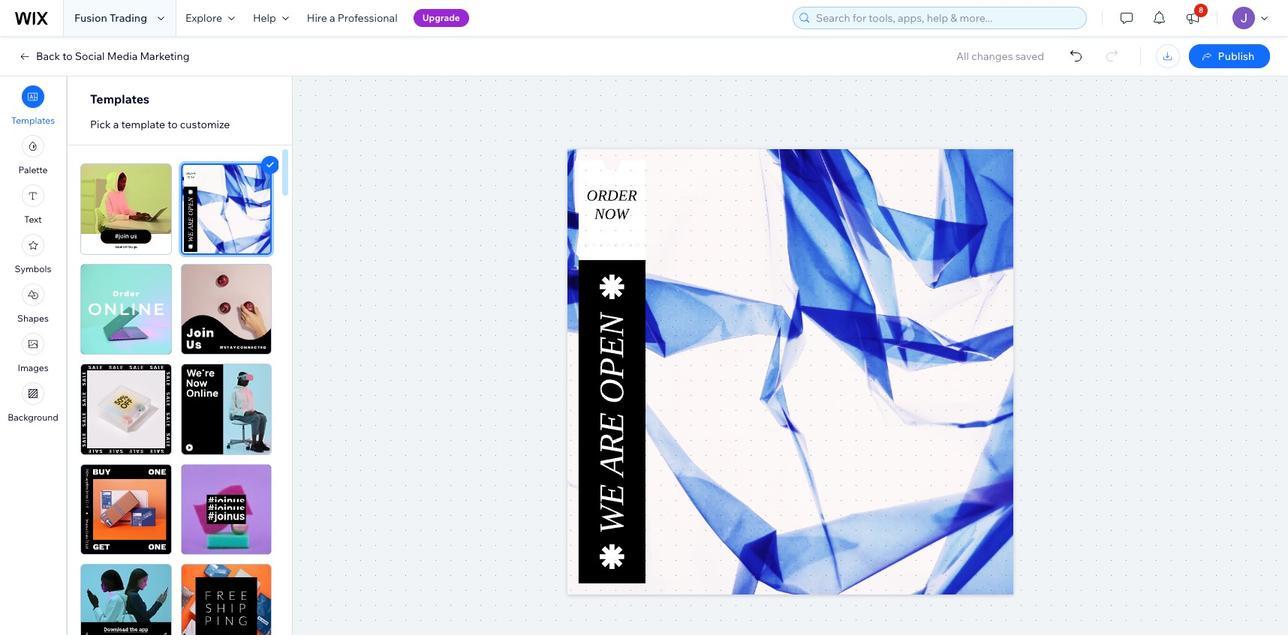 Task type: locate. For each thing, give the bounding box(es) containing it.
1 horizontal spatial templates
[[90, 92, 149, 107]]

a for professional
[[330, 11, 335, 25]]

to
[[63, 50, 73, 63], [168, 118, 178, 131]]

1 vertical spatial a
[[113, 118, 119, 131]]

marketing
[[140, 50, 190, 63]]

upgrade button
[[413, 9, 469, 27]]

0 horizontal spatial templates
[[11, 115, 55, 126]]

back to social media marketing
[[36, 50, 190, 63]]

0 vertical spatial to
[[63, 50, 73, 63]]

templates button
[[11, 86, 55, 126]]

back to social media marketing button
[[18, 50, 190, 63]]

a right pick
[[113, 118, 119, 131]]

background button
[[8, 383, 58, 423]]

publish button
[[1189, 44, 1270, 68]]

menu
[[0, 81, 66, 428]]

1 horizontal spatial to
[[168, 118, 178, 131]]

a right hire
[[330, 11, 335, 25]]

pick a template to customize
[[90, 118, 230, 131]]

0 horizontal spatial a
[[113, 118, 119, 131]]

1 vertical spatial templates
[[11, 115, 55, 126]]

shapes
[[17, 313, 49, 324]]

0 vertical spatial a
[[330, 11, 335, 25]]

Search for tools, apps, help & more... field
[[812, 8, 1082, 29]]

fusion trading
[[74, 11, 147, 25]]

a for template
[[113, 118, 119, 131]]

professional
[[338, 11, 398, 25]]

a
[[330, 11, 335, 25], [113, 118, 119, 131]]

templates up pick
[[90, 92, 149, 107]]

templates up palette button
[[11, 115, 55, 126]]

1 horizontal spatial a
[[330, 11, 335, 25]]

templates
[[90, 92, 149, 107], [11, 115, 55, 126]]

to right back
[[63, 50, 73, 63]]

all
[[957, 50, 969, 63]]

menu containing templates
[[0, 81, 66, 428]]

to right 'template'
[[168, 118, 178, 131]]

0 horizontal spatial to
[[63, 50, 73, 63]]

help button
[[244, 0, 298, 36]]

8 button
[[1177, 0, 1210, 36]]



Task type: describe. For each thing, give the bounding box(es) containing it.
trading
[[110, 11, 147, 25]]

images button
[[18, 333, 49, 374]]

fusion
[[74, 11, 107, 25]]

palette
[[18, 164, 48, 176]]

hire
[[307, 11, 327, 25]]

template
[[121, 118, 165, 131]]

changes
[[972, 50, 1013, 63]]

hire a professional link
[[298, 0, 407, 36]]

saved
[[1016, 50, 1044, 63]]

all changes saved
[[957, 50, 1044, 63]]

text
[[24, 214, 42, 225]]

1 vertical spatial to
[[168, 118, 178, 131]]

help
[[253, 11, 276, 25]]

customize
[[180, 118, 230, 131]]

explore
[[185, 11, 222, 25]]

background
[[8, 412, 58, 423]]

symbols button
[[15, 234, 51, 275]]

8
[[1199, 5, 1204, 15]]

media
[[107, 50, 138, 63]]

text button
[[22, 185, 44, 225]]

shapes button
[[17, 284, 49, 324]]

pick
[[90, 118, 111, 131]]

publish
[[1218, 50, 1255, 63]]

social
[[75, 50, 105, 63]]

palette button
[[18, 135, 48, 176]]

back
[[36, 50, 60, 63]]

0 vertical spatial templates
[[90, 92, 149, 107]]

images
[[18, 363, 49, 374]]

upgrade
[[422, 12, 460, 23]]

symbols
[[15, 264, 51, 275]]

hire a professional
[[307, 11, 398, 25]]



Task type: vqa. For each thing, say whether or not it's contained in the screenshot.
the bottommost the Carts
no



